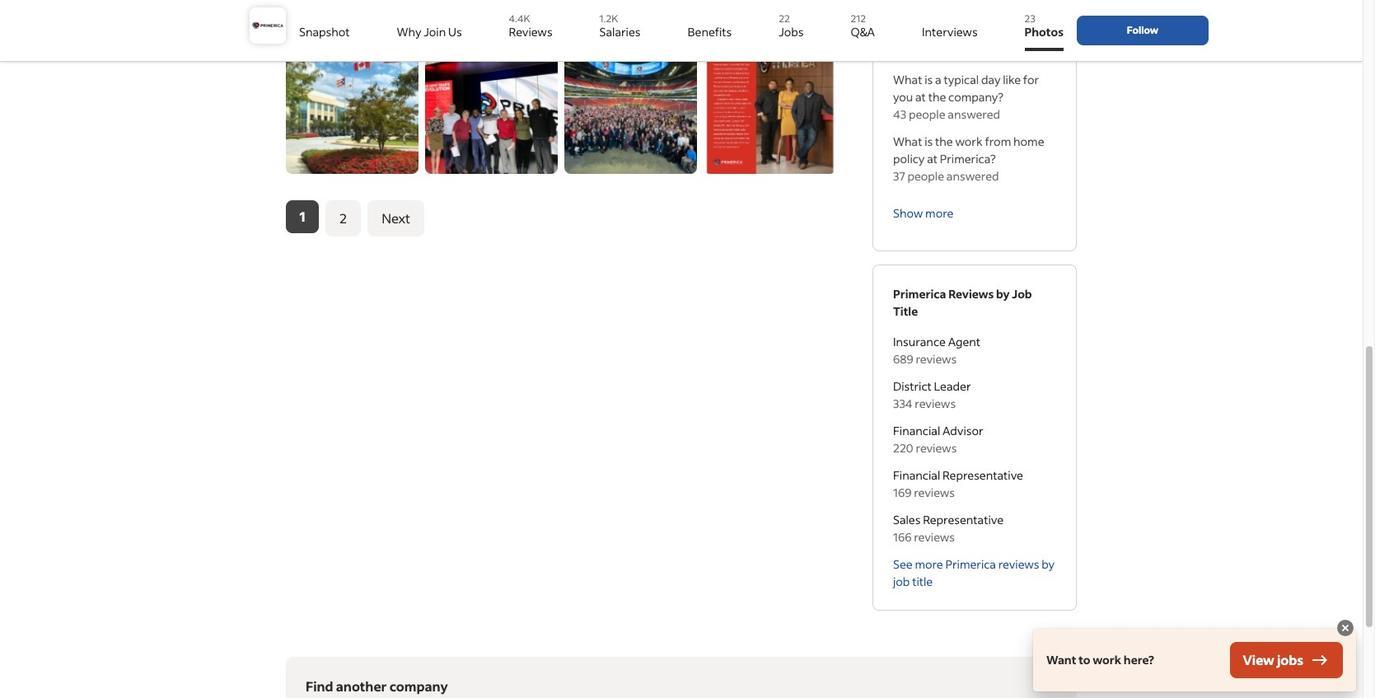 Task type: vqa. For each thing, say whether or not it's contained in the screenshot.
the right work
yes



Task type: describe. For each thing, give the bounding box(es) containing it.
q&a
[[851, 24, 875, 40]]

reviews for 220
[[916, 440, 957, 456]]

benefits link
[[688, 7, 732, 51]]

for
[[1023, 72, 1039, 87]]

find another company
[[306, 677, 448, 695]]

representative for sales representative 166 reviews
[[923, 512, 1004, 527]]

typical
[[944, 72, 979, 87]]

what for what is a typical day like for you at the company? 43 people answered
[[893, 72, 923, 87]]

more for see
[[915, 556, 943, 572]]

view
[[1243, 651, 1275, 668]]

answered inside the what is the work from home policy at primerica? 37 people answered
[[947, 168, 999, 184]]

23 photos
[[1025, 12, 1064, 40]]

is for at
[[925, 72, 933, 87]]

at inside what is a typical day like for you at the company? 43 people answered
[[916, 89, 926, 105]]

agent
[[948, 334, 981, 349]]

primerica reviews by job title
[[893, 286, 1032, 319]]

1
[[299, 209, 306, 224]]

photo of primerica, senior leadership meeting image
[[565, 41, 697, 174]]

what is the best part of working at the company?
[[893, 10, 1028, 43]]

from
[[985, 134, 1011, 149]]

a
[[935, 72, 942, 87]]

like
[[1003, 72, 1021, 87]]

reviews for 169
[[914, 485, 955, 500]]

reviews inside see more primerica reviews by job title
[[999, 556, 1040, 572]]

reviews for 689
[[916, 351, 957, 367]]

reviews for 166
[[914, 529, 955, 545]]

day
[[981, 72, 1001, 87]]

is for primerica?
[[925, 134, 933, 149]]

1.2k
[[600, 12, 618, 25]]

snapshot link
[[299, 7, 350, 51]]

title
[[893, 303, 918, 319]]

169
[[893, 485, 912, 500]]

primerica inside primerica reviews by job title
[[893, 286, 946, 302]]

the inside the what is the work from home policy at primerica? 37 people answered
[[935, 134, 953, 149]]

want
[[1047, 652, 1077, 668]]

next
[[382, 209, 411, 227]]

leader
[[934, 378, 971, 394]]

photo of primerica, home office duluth georgia image
[[286, 41, 419, 174]]

at for work
[[927, 151, 938, 166]]

reviews for primerica
[[949, 286, 994, 302]]

work inside the what is the work from home policy at primerica? 37 people answered
[[956, 134, 983, 149]]

company? inside what is the best part of working at the company?
[[973, 27, 1028, 43]]

district
[[893, 378, 932, 394]]

22
[[779, 12, 790, 25]]

of
[[1006, 10, 1017, 26]]

representative for financial representative 169 reviews
[[943, 467, 1024, 483]]

at for best
[[940, 27, 950, 43]]

follow button
[[1077, 16, 1209, 45]]

primerica?
[[940, 151, 996, 166]]

1.2k salaries
[[600, 12, 641, 40]]

what is the work from home policy at primerica? 37 people answered
[[893, 134, 1045, 184]]

people inside the what is the work from home policy at primerica? 37 people answered
[[908, 168, 945, 184]]

company? inside what is a typical day like for you at the company? 43 people answered
[[949, 89, 1004, 105]]

by inside see more primerica reviews by job title
[[1042, 556, 1055, 572]]

view jobs
[[1243, 651, 1304, 668]]

2
[[340, 209, 347, 227]]

4.4k reviews
[[509, 12, 553, 40]]

220
[[893, 440, 914, 456]]

sales
[[893, 512, 921, 527]]

view jobs link
[[1230, 642, 1343, 678]]

more for show
[[926, 205, 954, 220]]

part
[[981, 10, 1003, 26]]



Task type: locate. For each thing, give the bounding box(es) containing it.
3 is from the top
[[925, 134, 933, 149]]

insurance
[[893, 334, 946, 349]]

1 vertical spatial answered
[[947, 168, 999, 184]]

at
[[940, 27, 950, 43], [916, 89, 926, 105], [927, 151, 938, 166]]

answered inside what is a typical day like for you at the company? 43 people answered
[[948, 106, 1001, 122]]

company?
[[973, 27, 1028, 43], [949, 89, 1004, 105]]

is inside the what is the work from home policy at primerica? 37 people answered
[[925, 134, 933, 149]]

why join us link
[[397, 7, 462, 51]]

2 vertical spatial is
[[925, 134, 933, 149]]

representative
[[943, 467, 1024, 483], [923, 512, 1004, 527]]

reviews inside financial representative 169 reviews
[[914, 485, 955, 500]]

at inside the what is the work from home policy at primerica? 37 people answered
[[927, 151, 938, 166]]

0 horizontal spatial at
[[916, 89, 926, 105]]

reviews down insurance
[[916, 351, 957, 367]]

next link
[[368, 200, 425, 237]]

financial up 169
[[893, 467, 941, 483]]

see more primerica reviews by job title link
[[893, 556, 1055, 590]]

reviews inside financial advisor 220 reviews
[[916, 440, 957, 456]]

what for what is the work from home policy at primerica? 37 people answered
[[893, 134, 923, 149]]

us
[[448, 24, 462, 40]]

policy
[[893, 151, 925, 166]]

financial for 220
[[893, 423, 941, 438]]

2 is from the top
[[925, 72, 933, 87]]

close image
[[1336, 618, 1356, 638]]

representative down advisor
[[943, 467, 1024, 483]]

salaries
[[600, 24, 641, 40]]

1 vertical spatial financial
[[893, 467, 941, 483]]

by
[[996, 286, 1010, 302], [1042, 556, 1055, 572]]

3 what from the top
[[893, 134, 923, 149]]

at right working
[[940, 27, 950, 43]]

title
[[913, 574, 933, 589]]

is left a
[[925, 72, 933, 87]]

1 is from the top
[[925, 10, 933, 26]]

2 vertical spatial what
[[893, 134, 923, 149]]

is up 'policy' at the top
[[925, 134, 933, 149]]

the up primerica?
[[935, 134, 953, 149]]

reviews inside insurance agent 689 reviews
[[916, 351, 957, 367]]

photo of primerica, usa today black history month edition feb 2018 image
[[704, 41, 837, 174]]

43
[[893, 106, 907, 122]]

show more button
[[893, 195, 954, 231]]

0 vertical spatial is
[[925, 10, 933, 26]]

primerica up title
[[893, 286, 946, 302]]

1 vertical spatial primerica
[[946, 556, 996, 572]]

insurance agent 689 reviews
[[893, 334, 981, 367]]

financial for 169
[[893, 467, 941, 483]]

show
[[893, 205, 923, 220]]

reviews up agent
[[949, 286, 994, 302]]

1 vertical spatial people
[[908, 168, 945, 184]]

representative down financial representative 169 reviews
[[923, 512, 1004, 527]]

166
[[893, 529, 912, 545]]

0 horizontal spatial by
[[996, 286, 1010, 302]]

1 vertical spatial at
[[916, 89, 926, 105]]

answered down primerica?
[[947, 168, 999, 184]]

1 financial from the top
[[893, 423, 941, 438]]

1 what from the top
[[893, 10, 923, 26]]

0 vertical spatial primerica
[[893, 286, 946, 302]]

0 vertical spatial reviews
[[509, 24, 553, 40]]

people inside what is a typical day like for you at the company? 43 people answered
[[909, 106, 946, 122]]

what for what is the best part of working at the company?
[[893, 10, 923, 26]]

reviews inside primerica reviews by job title
[[949, 286, 994, 302]]

reviews right us
[[509, 24, 553, 40]]

why
[[397, 24, 422, 40]]

people down 'policy' at the top
[[908, 168, 945, 184]]

Find another company search field
[[306, 677, 1057, 698]]

is
[[925, 10, 933, 26], [925, 72, 933, 87], [925, 134, 933, 149]]

22 jobs
[[779, 12, 804, 40]]

0 vertical spatial people
[[909, 106, 946, 122]]

benefits
[[688, 24, 732, 40]]

0 vertical spatial what
[[893, 10, 923, 26]]

what inside what is the best part of working at the company?
[[893, 10, 923, 26]]

0 vertical spatial work
[[956, 134, 983, 149]]

the inside what is a typical day like for you at the company? 43 people answered
[[929, 89, 946, 105]]

see
[[893, 556, 913, 572]]

photo of primerica, home office atlanta ga image
[[425, 41, 558, 174]]

jobs
[[1277, 651, 1304, 668]]

1 vertical spatial is
[[925, 72, 933, 87]]

212
[[851, 12, 866, 25]]

primerica down sales representative 166 reviews
[[946, 556, 996, 572]]

people right 43
[[909, 106, 946, 122]]

1 vertical spatial by
[[1042, 556, 1055, 572]]

photos
[[1025, 24, 1064, 40]]

334
[[893, 396, 913, 411]]

home
[[1014, 134, 1045, 149]]

financial up 220
[[893, 423, 941, 438]]

1 vertical spatial more
[[915, 556, 943, 572]]

job
[[893, 574, 910, 589]]

reviews down sales representative 166 reviews
[[999, 556, 1040, 572]]

follow
[[1127, 24, 1159, 36]]

1 vertical spatial work
[[1093, 652, 1122, 668]]

here?
[[1124, 652, 1154, 668]]

what up working
[[893, 10, 923, 26]]

best
[[956, 10, 979, 26]]

2 vertical spatial at
[[927, 151, 938, 166]]

reviews right the 166
[[914, 529, 955, 545]]

job
[[1012, 286, 1032, 302]]

sales representative 166 reviews
[[893, 512, 1004, 545]]

snapshot
[[299, 24, 350, 40]]

interviews
[[922, 24, 978, 40]]

working
[[893, 27, 938, 43]]

more
[[926, 205, 954, 220], [915, 556, 943, 572]]

reviews
[[509, 24, 553, 40], [949, 286, 994, 302]]

0 vertical spatial financial
[[893, 423, 941, 438]]

at right 'policy' at the top
[[927, 151, 938, 166]]

is for the
[[925, 10, 933, 26]]

0 vertical spatial company?
[[973, 27, 1028, 43]]

0 horizontal spatial work
[[956, 134, 983, 149]]

the
[[935, 10, 953, 26], [953, 27, 971, 43], [929, 89, 946, 105], [935, 134, 953, 149]]

company? down part
[[973, 27, 1028, 43]]

is inside what is the best part of working at the company?
[[925, 10, 933, 26]]

jobs
[[779, 24, 804, 40]]

company? down typical
[[949, 89, 1004, 105]]

what
[[893, 10, 923, 26], [893, 72, 923, 87], [893, 134, 923, 149]]

more inside button
[[926, 205, 954, 220]]

212 q&a
[[851, 12, 875, 40]]

what is the best part of working at the company? link
[[893, 9, 1057, 61]]

the down a
[[929, 89, 946, 105]]

reviews inside sales representative 166 reviews
[[914, 529, 955, 545]]

to
[[1079, 652, 1091, 668]]

1 horizontal spatial at
[[927, 151, 938, 166]]

reviews down "leader"
[[915, 396, 956, 411]]

0 vertical spatial more
[[926, 205, 954, 220]]

0 vertical spatial at
[[940, 27, 950, 43]]

work right to
[[1093, 652, 1122, 668]]

1 horizontal spatial reviews
[[949, 286, 994, 302]]

representative inside financial representative 169 reviews
[[943, 467, 1024, 483]]

want to work here?
[[1047, 652, 1154, 668]]

you
[[893, 89, 913, 105]]

financial inside financial advisor 220 reviews
[[893, 423, 941, 438]]

is inside what is a typical day like for you at the company? 43 people answered
[[925, 72, 933, 87]]

what inside the what is the work from home policy at primerica? 37 people answered
[[893, 134, 923, 149]]

reviews for 4.4k
[[509, 24, 553, 40]]

the down best
[[953, 27, 971, 43]]

37
[[893, 168, 905, 184]]

689
[[893, 351, 914, 367]]

interviews link
[[922, 7, 978, 51]]

is up working
[[925, 10, 933, 26]]

0 vertical spatial by
[[996, 286, 1010, 302]]

at inside what is the best part of working at the company?
[[940, 27, 950, 43]]

answered up 'from'
[[948, 106, 1001, 122]]

primerica inside see more primerica reviews by job title
[[946, 556, 996, 572]]

financial inside financial representative 169 reviews
[[893, 467, 941, 483]]

find
[[306, 677, 333, 695]]

what up 'policy' at the top
[[893, 134, 923, 149]]

1 vertical spatial representative
[[923, 512, 1004, 527]]

what is a typical day like for you at the company? 43 people answered
[[893, 72, 1039, 122]]

financial
[[893, 423, 941, 438], [893, 467, 941, 483]]

23
[[1025, 12, 1036, 25]]

what inside what is a typical day like for you at the company? 43 people answered
[[893, 72, 923, 87]]

2 horizontal spatial at
[[940, 27, 950, 43]]

0 vertical spatial representative
[[943, 467, 1024, 483]]

at right you
[[916, 89, 926, 105]]

see more primerica reviews by job title
[[893, 556, 1055, 589]]

reviews inside district leader 334 reviews
[[915, 396, 956, 411]]

2 what from the top
[[893, 72, 923, 87]]

2 financial from the top
[[893, 467, 941, 483]]

company
[[390, 677, 448, 695]]

2 link
[[326, 200, 361, 237]]

people
[[909, 106, 946, 122], [908, 168, 945, 184]]

more inside see more primerica reviews by job title
[[915, 556, 943, 572]]

reviews for 334
[[915, 396, 956, 411]]

reviews down advisor
[[916, 440, 957, 456]]

another
[[336, 677, 387, 695]]

work up primerica?
[[956, 134, 983, 149]]

1 vertical spatial what
[[893, 72, 923, 87]]

join
[[424, 24, 446, 40]]

0 vertical spatial answered
[[948, 106, 1001, 122]]

primerica
[[893, 286, 946, 302], [946, 556, 996, 572]]

1 vertical spatial company?
[[949, 89, 1004, 105]]

show more
[[893, 205, 954, 220]]

district leader 334 reviews
[[893, 378, 971, 411]]

answered
[[948, 106, 1001, 122], [947, 168, 999, 184]]

financial representative 169 reviews
[[893, 467, 1024, 500]]

1 horizontal spatial work
[[1093, 652, 1122, 668]]

representative inside sales representative 166 reviews
[[923, 512, 1004, 527]]

financial advisor 220 reviews
[[893, 423, 984, 456]]

1 horizontal spatial by
[[1042, 556, 1055, 572]]

4.4k
[[509, 12, 530, 25]]

reviews right 169
[[914, 485, 955, 500]]

0 horizontal spatial reviews
[[509, 24, 553, 40]]

the left best
[[935, 10, 953, 26]]

why join us
[[397, 24, 462, 40]]

more right show
[[926, 205, 954, 220]]

what up you
[[893, 72, 923, 87]]

reviews
[[916, 351, 957, 367], [915, 396, 956, 411], [916, 440, 957, 456], [914, 485, 955, 500], [914, 529, 955, 545], [999, 556, 1040, 572]]

by inside primerica reviews by job title
[[996, 286, 1010, 302]]

work
[[956, 134, 983, 149], [1093, 652, 1122, 668]]

1 vertical spatial reviews
[[949, 286, 994, 302]]

more up title
[[915, 556, 943, 572]]

advisor
[[943, 423, 984, 438]]



